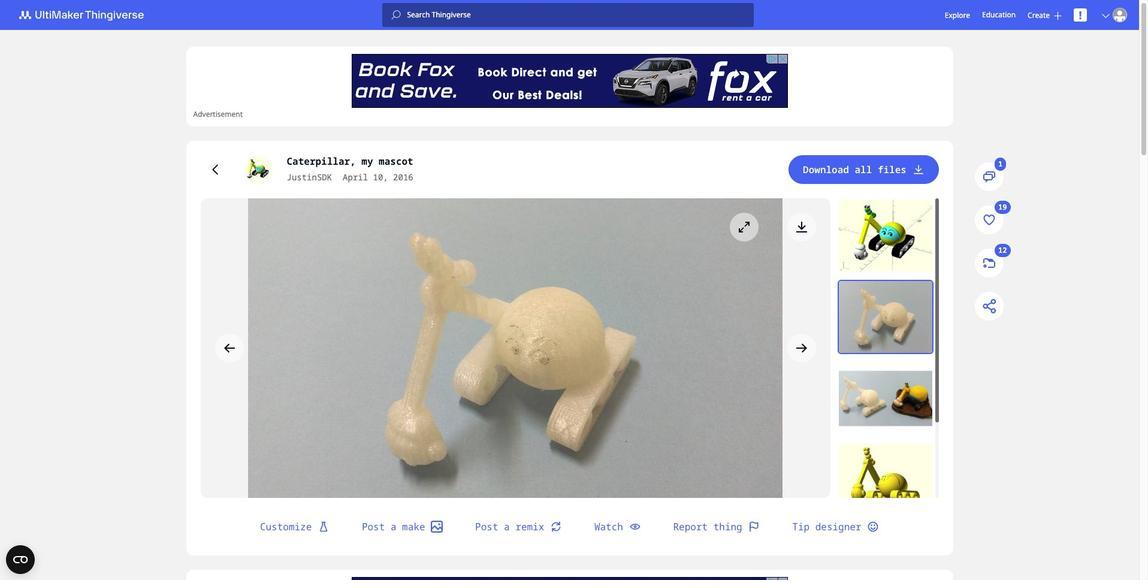 Task type: describe. For each thing, give the bounding box(es) containing it.
2016
[[393, 171, 414, 183]]

download all files button
[[789, 155, 939, 184]]

report thing
[[674, 520, 743, 534]]

3 thumbnail representing an image or video in the carousel image from the top
[[839, 363, 933, 435]]

10,
[[373, 171, 388, 183]]

tip designer button
[[778, 513, 894, 541]]

post for post a make
[[362, 520, 385, 534]]

tip
[[793, 520, 810, 534]]

advertisement
[[193, 109, 243, 119]]

all
[[855, 163, 873, 176]]

post for post a remix
[[476, 520, 499, 534]]

explore button
[[945, 10, 971, 20]]

watch
[[595, 520, 624, 534]]

caterpillar,
[[287, 155, 356, 168]]

thing
[[714, 520, 743, 534]]

1 vertical spatial avatar image
[[244, 155, 273, 184]]

designer
[[816, 520, 862, 534]]

report
[[674, 520, 708, 534]]

explore
[[945, 10, 971, 20]]

download all files
[[804, 163, 907, 176]]

19
[[999, 202, 1008, 212]]

plusicon image
[[1055, 12, 1062, 19]]

education link
[[983, 8, 1016, 22]]

report thing link
[[659, 513, 775, 541]]

2 thumbnail representing an image or video in the carousel image from the top
[[839, 281, 933, 353]]

search control image
[[392, 10, 401, 20]]

a for make
[[391, 520, 397, 534]]

create
[[1028, 10, 1050, 20]]

education
[[983, 10, 1016, 20]]

open widget image
[[6, 546, 35, 574]]

1
[[999, 159, 1003, 169]]



Task type: locate. For each thing, give the bounding box(es) containing it.
my
[[362, 155, 373, 168]]

justinsdk
[[287, 171, 332, 183]]

2 post from the left
[[476, 520, 499, 534]]

avatar image
[[1113, 8, 1128, 22], [244, 155, 273, 184]]

remix
[[516, 520, 545, 534]]

a left make
[[391, 520, 397, 534]]

make
[[402, 520, 425, 534]]

a left remix
[[504, 520, 510, 534]]

1 horizontal spatial avatar image
[[1113, 8, 1128, 22]]

1 thumbnail representing an image or video in the carousel image from the top
[[839, 200, 933, 272]]

12
[[999, 245, 1008, 256]]

0 horizontal spatial avatar image
[[244, 155, 273, 184]]

post
[[362, 520, 385, 534], [476, 520, 499, 534]]

1 horizontal spatial a
[[504, 520, 510, 534]]

! link
[[1074, 8, 1088, 22]]

mascot
[[379, 155, 414, 168]]

1 post from the left
[[362, 520, 385, 534]]

create button
[[1028, 10, 1062, 20]]

download
[[804, 163, 850, 176]]

1 a from the left
[[391, 520, 397, 534]]

watch button
[[580, 513, 656, 541]]

post a remix
[[476, 520, 545, 534]]

2 advertisement element from the top
[[352, 577, 788, 580]]

0 vertical spatial avatar image
[[1113, 8, 1128, 22]]

tip designer
[[793, 520, 862, 534]]

makerbot logo image
[[12, 8, 158, 22]]

0 horizontal spatial post
[[362, 520, 385, 534]]

customize
[[260, 520, 312, 534]]

avatar image right "!" link
[[1113, 8, 1128, 22]]

caterpillar, my mascot
[[287, 155, 414, 168]]

post a make link
[[348, 513, 458, 541]]

customize link
[[246, 513, 344, 541]]

carousel image representing the 3d design. either an user-provided picture or a 3d render. image
[[201, 198, 831, 498]]

justinsdk link
[[287, 171, 332, 184]]

files
[[878, 163, 907, 176]]

1 advertisement element from the top
[[352, 54, 788, 108]]

!
[[1080, 8, 1083, 22]]

april 10, 2016
[[343, 171, 414, 183]]

advertisement element
[[352, 54, 788, 108], [352, 577, 788, 580]]

thumbnail representing an image or video in the carousel image
[[839, 200, 933, 272], [839, 281, 933, 353], [839, 363, 933, 435], [839, 444, 933, 516]]

a for remix
[[504, 520, 510, 534]]

avatar image left justinsdk
[[244, 155, 273, 184]]

0 horizontal spatial a
[[391, 520, 397, 534]]

0 vertical spatial advertisement element
[[352, 54, 788, 108]]

post left make
[[362, 520, 385, 534]]

Search Thingiverse text field
[[401, 10, 755, 20]]

a
[[391, 520, 397, 534], [504, 520, 510, 534]]

4 thumbnail representing an image or video in the carousel image from the top
[[839, 444, 933, 516]]

2 a from the left
[[504, 520, 510, 534]]

1 vertical spatial advertisement element
[[352, 577, 788, 580]]

post left remix
[[476, 520, 499, 534]]

post a make
[[362, 520, 425, 534]]

post a remix link
[[461, 513, 577, 541]]

april
[[343, 171, 368, 183]]

1 horizontal spatial post
[[476, 520, 499, 534]]



Task type: vqa. For each thing, say whether or not it's contained in the screenshot.
Collect Thing corresponding to Ultimate Magic Wand with Tricks
no



